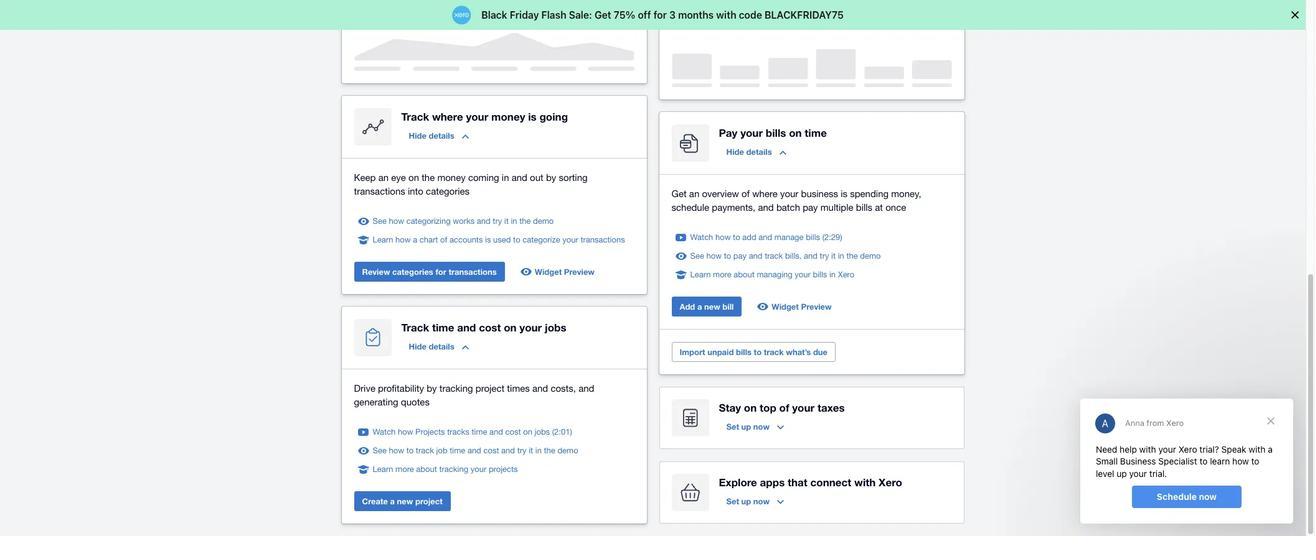 Task type: vqa. For each thing, say whether or not it's contained in the screenshot.
Update at the right top of the page
no



Task type: locate. For each thing, give the bounding box(es) containing it.
1 vertical spatial import
[[680, 348, 705, 357]]

1 horizontal spatial due
[[830, 9, 844, 19]]

how
[[389, 217, 404, 226], [716, 233, 731, 242], [396, 235, 411, 245], [707, 252, 722, 261], [398, 428, 413, 437], [389, 447, 404, 456]]

how inside watch how to add and manage bills (2:29) link
[[716, 233, 731, 242]]

1 vertical spatial cost
[[505, 428, 521, 437]]

1 vertical spatial tracking
[[439, 465, 468, 475]]

set up now for stay
[[726, 422, 770, 432]]

a inside button
[[390, 497, 395, 507]]

more
[[713, 270, 732, 280], [396, 465, 414, 475]]

it up the 'used' on the top left of page
[[504, 217, 509, 226]]

hide details button down 'track time and cost on your jobs'
[[401, 337, 476, 357]]

cost inside see how to track job time and cost and try it in the demo link
[[484, 447, 499, 456]]

0 vertical spatial transactions
[[354, 186, 405, 197]]

in inside the keep an eye on the money coming in and out by sorting transactions into categories
[[502, 173, 509, 183]]

connect
[[811, 476, 852, 489]]

2 now from the top
[[753, 497, 770, 507]]

details down track where your money is going
[[429, 131, 454, 141]]

transactions
[[354, 186, 405, 197], [581, 235, 625, 245], [449, 267, 497, 277]]

0 vertical spatial due
[[830, 9, 844, 19]]

see how to track job time and cost and try it in the demo link
[[373, 445, 578, 458]]

1 vertical spatial it
[[831, 252, 836, 261]]

your
[[466, 110, 488, 123], [741, 126, 763, 140], [780, 189, 799, 199], [563, 235, 578, 245], [795, 270, 811, 280], [520, 321, 542, 334], [792, 402, 815, 415], [471, 465, 487, 475]]

tracking inside 'drive profitability by tracking project times and costs, and generating quotes'
[[440, 384, 473, 394]]

1 horizontal spatial widget
[[772, 302, 799, 312]]

what's inside "button"
[[802, 9, 827, 19]]

bills,
[[785, 252, 802, 261]]

hide for your
[[726, 147, 744, 157]]

2 vertical spatial hide details
[[409, 342, 454, 352]]

due
[[830, 9, 844, 19], [813, 348, 828, 357]]

bills
[[766, 126, 786, 140], [856, 202, 873, 213], [806, 233, 820, 242], [813, 270, 827, 280], [736, 348, 752, 357]]

0 vertical spatial new
[[704, 302, 720, 312]]

2 track from the top
[[401, 321, 429, 334]]

transactions down keep
[[354, 186, 405, 197]]

0 horizontal spatial project
[[415, 497, 443, 507]]

costs,
[[551, 384, 576, 394]]

bills up stay
[[736, 348, 752, 357]]

1 horizontal spatial by
[[546, 173, 556, 183]]

the inside see how to pay and track bills, and try it in the demo link
[[847, 252, 858, 261]]

1 vertical spatial learn
[[690, 270, 711, 280]]

track right track money icon
[[401, 110, 429, 123]]

1 vertical spatial details
[[746, 147, 772, 157]]

0 horizontal spatial widget preview button
[[515, 262, 602, 282]]

track right invoices
[[780, 9, 800, 19]]

widget preview button down managing
[[752, 297, 839, 317]]

2 set from the top
[[726, 497, 739, 507]]

0 vertical spatial set up now
[[726, 422, 770, 432]]

transactions right for
[[449, 267, 497, 277]]

learn for track time and cost on your jobs
[[373, 465, 393, 475]]

1 vertical spatial unpaid
[[708, 348, 734, 357]]

track up managing
[[765, 252, 783, 261]]

more for track time and cost on your jobs
[[396, 465, 414, 475]]

explore apps that connect with xero
[[719, 476, 902, 489]]

1 set from the top
[[726, 422, 739, 432]]

what's inside button
[[786, 348, 811, 357]]

about left managing
[[734, 270, 755, 280]]

2 vertical spatial of
[[779, 402, 789, 415]]

of
[[742, 189, 750, 199], [440, 235, 447, 245], [779, 402, 789, 415]]

and
[[512, 173, 527, 183], [758, 202, 774, 213], [477, 217, 491, 226], [759, 233, 772, 242], [749, 252, 763, 261], [804, 252, 818, 261], [457, 321, 476, 334], [532, 384, 548, 394], [579, 384, 594, 394], [490, 428, 503, 437], [468, 447, 481, 456], [501, 447, 515, 456]]

2 unpaid from the top
[[708, 348, 734, 357]]

1 horizontal spatial watch
[[690, 233, 713, 242]]

2 horizontal spatial it
[[831, 252, 836, 261]]

track inside see how to pay and track bills, and try it in the demo link
[[765, 252, 783, 261]]

2 vertical spatial cost
[[484, 447, 499, 456]]

import inside "button"
[[680, 9, 705, 19]]

see down generating
[[373, 447, 387, 456]]

0 horizontal spatial an
[[378, 173, 389, 183]]

the down the (2:01)
[[544, 447, 555, 456]]

0 vertical spatial up
[[741, 422, 751, 432]]

1 vertical spatial set
[[726, 497, 739, 507]]

new for track time and cost on your jobs
[[397, 497, 413, 507]]

try up learn how a chart of accounts is used to categorize your transactions on the left top of the page
[[493, 217, 502, 226]]

is left going
[[528, 110, 537, 123]]

0 vertical spatial preview
[[564, 267, 595, 277]]

hide details button
[[401, 126, 476, 146], [719, 142, 794, 162], [401, 337, 476, 357]]

0 horizontal spatial about
[[416, 465, 437, 475]]

categories right into
[[426, 186, 470, 197]]

0 horizontal spatial money
[[437, 173, 466, 183]]

what's for import unpaid invoices to track what's due
[[802, 9, 827, 19]]

1 import from the top
[[680, 9, 705, 19]]

cost inside watch how projects tracks time and cost on jobs (2:01) link
[[505, 428, 521, 437]]

1 vertical spatial now
[[753, 497, 770, 507]]

track right the projects icon
[[401, 321, 429, 334]]

0 horizontal spatial new
[[397, 497, 413, 507]]

how inside learn how a chart of accounts is used to categorize your transactions link
[[396, 235, 411, 245]]

track money icon image
[[354, 108, 391, 146]]

it
[[504, 217, 509, 226], [831, 252, 836, 261], [529, 447, 533, 456]]

a left chart
[[413, 235, 417, 245]]

unpaid inside button
[[708, 348, 734, 357]]

0 horizontal spatial try
[[493, 217, 502, 226]]

unpaid left invoices
[[708, 9, 734, 19]]

0 horizontal spatial xero
[[838, 270, 855, 280]]

0 vertical spatial project
[[476, 384, 505, 394]]

jobs up costs,
[[545, 321, 566, 334]]

xero down "(2:29)"
[[838, 270, 855, 280]]

pay down business
[[803, 202, 818, 213]]

jobs left the (2:01)
[[535, 428, 550, 437]]

1 vertical spatial money
[[437, 173, 466, 183]]

batch
[[777, 202, 800, 213]]

add a new bill
[[680, 302, 734, 312]]

more for pay your bills on time
[[713, 270, 732, 280]]

import for import unpaid invoices to track what's due
[[680, 9, 705, 19]]

1 vertical spatial watch
[[373, 428, 396, 437]]

times
[[507, 384, 530, 394]]

1 horizontal spatial a
[[413, 235, 417, 245]]

2 set up now from the top
[[726, 497, 770, 507]]

what's for import unpaid bills to track what's due
[[786, 348, 811, 357]]

1 vertical spatial widget preview button
[[752, 297, 839, 317]]

the up into
[[422, 173, 435, 183]]

0 vertical spatial about
[[734, 270, 755, 280]]

preview for transactions
[[564, 267, 595, 277]]

hide details button for where
[[401, 126, 476, 146]]

hide details for your
[[726, 147, 772, 157]]

and inside get an overview of where your business is spending money, schedule payments, and batch pay multiple bills at once
[[758, 202, 774, 213]]

bill
[[723, 302, 734, 312]]

to inside button
[[754, 348, 762, 357]]

project
[[476, 384, 505, 394], [415, 497, 443, 507]]

where
[[432, 110, 463, 123], [752, 189, 778, 199]]

time
[[805, 126, 827, 140], [432, 321, 454, 334], [472, 428, 487, 437], [450, 447, 465, 456]]

dialog
[[0, 0, 1315, 30], [1081, 399, 1293, 524]]

hide up the profitability
[[409, 342, 427, 352]]

track time and cost on your jobs
[[401, 321, 566, 334]]

now down top
[[753, 422, 770, 432]]

review categories for transactions button
[[354, 262, 505, 282]]

2 tracking from the top
[[439, 465, 468, 475]]

1 vertical spatial demo
[[860, 252, 881, 261]]

of right top
[[779, 402, 789, 415]]

2 vertical spatial details
[[429, 342, 454, 352]]

0 horizontal spatial by
[[427, 384, 437, 394]]

1 vertical spatial a
[[697, 302, 702, 312]]

now down apps
[[753, 497, 770, 507]]

due inside button
[[813, 348, 828, 357]]

set down stay
[[726, 422, 739, 432]]

try down "(2:29)"
[[820, 252, 829, 261]]

1 vertical spatial set up now
[[726, 497, 770, 507]]

up
[[741, 422, 751, 432], [741, 497, 751, 507]]

the up categorize
[[519, 217, 531, 226]]

0 vertical spatial see
[[373, 217, 387, 226]]

unpaid
[[708, 9, 734, 19], [708, 348, 734, 357]]

due up invoices preview bar graph 'image'
[[830, 9, 844, 19]]

see how to track job time and cost and try it in the demo
[[373, 447, 578, 456]]

new inside button
[[397, 497, 413, 507]]

now for apps
[[753, 497, 770, 507]]

on
[[789, 126, 802, 140], [409, 173, 419, 183], [504, 321, 517, 334], [744, 402, 757, 415], [523, 428, 532, 437]]

multiple
[[821, 202, 854, 213]]

set up now for explore
[[726, 497, 770, 507]]

the inside see how to track job time and cost and try it in the demo link
[[544, 447, 555, 456]]

money,
[[891, 189, 921, 199]]

1 set up now from the top
[[726, 422, 770, 432]]

1 horizontal spatial widget preview button
[[752, 297, 839, 317]]

0 vertical spatial by
[[546, 173, 556, 183]]

how up the add a new bill
[[707, 252, 722, 261]]

set up now button down explore
[[719, 492, 792, 512]]

1 vertical spatial of
[[440, 235, 447, 245]]

xero inside 'learn more about managing your bills in xero' link
[[838, 270, 855, 280]]

1 vertical spatial about
[[416, 465, 437, 475]]

details down pay your bills on time
[[746, 147, 772, 157]]

due inside "button"
[[830, 9, 844, 19]]

widget preview button
[[515, 262, 602, 282], [752, 297, 839, 317]]

project inside 'drive profitability by tracking project times and costs, and generating quotes'
[[476, 384, 505, 394]]

by inside the keep an eye on the money coming in and out by sorting transactions into categories
[[546, 173, 556, 183]]

drive
[[354, 384, 376, 394]]

of inside get an overview of where your business is spending money, schedule payments, and batch pay multiple bills at once
[[742, 189, 750, 199]]

1 now from the top
[[753, 422, 770, 432]]

0 vertical spatial watch
[[690, 233, 713, 242]]

about
[[734, 270, 755, 280], [416, 465, 437, 475]]

set down explore
[[726, 497, 739, 507]]

1 vertical spatial new
[[397, 497, 413, 507]]

set up now button for apps
[[719, 492, 792, 512]]

hide details button down pay your bills on time
[[719, 142, 794, 162]]

used
[[493, 235, 511, 245]]

watch
[[690, 233, 713, 242], [373, 428, 396, 437]]

new
[[704, 302, 720, 312], [397, 497, 413, 507]]

how left chart
[[396, 235, 411, 245]]

by right out
[[546, 173, 556, 183]]

0 vertical spatial import
[[680, 9, 705, 19]]

get
[[672, 189, 687, 199]]

1 vertical spatial transactions
[[581, 235, 625, 245]]

what's up 'stay on top of your taxes' at bottom right
[[786, 348, 811, 357]]

how inside see how categorizing works and try it in the demo link
[[389, 217, 404, 226]]

watch for pay
[[690, 233, 713, 242]]

how left add
[[716, 233, 731, 242]]

now
[[753, 422, 770, 432], [753, 497, 770, 507]]

1 vertical spatial track
[[401, 321, 429, 334]]

track up top
[[764, 348, 784, 357]]

create a new project
[[362, 497, 443, 507]]

how inside see how to track job time and cost and try it in the demo link
[[389, 447, 404, 456]]

0 vertical spatial a
[[413, 235, 417, 245]]

a right add
[[697, 302, 702, 312]]

0 vertical spatial widget preview
[[535, 267, 595, 277]]

xero
[[838, 270, 855, 280], [879, 476, 902, 489]]

transactions inside the keep an eye on the money coming in and out by sorting transactions into categories
[[354, 186, 405, 197]]

0 vertical spatial is
[[528, 110, 537, 123]]

demo up categorize
[[533, 217, 554, 226]]

2 horizontal spatial try
[[820, 252, 829, 261]]

2 horizontal spatial of
[[779, 402, 789, 415]]

0 horizontal spatial widget
[[535, 267, 562, 277]]

how for watch how projects tracks time and cost on jobs (2:01)
[[398, 428, 413, 437]]

learn up the add a new bill
[[690, 270, 711, 280]]

new inside button
[[704, 302, 720, 312]]

an up "schedule"
[[689, 189, 700, 199]]

import
[[680, 9, 705, 19], [680, 348, 705, 357]]

hide details
[[409, 131, 454, 141], [726, 147, 772, 157], [409, 342, 454, 352]]

hide details button for time
[[401, 337, 476, 357]]

due for import unpaid bills to track what's due
[[813, 348, 828, 357]]

widget for add a new bill
[[772, 302, 799, 312]]

0 horizontal spatial pay
[[734, 252, 747, 261]]

see down "schedule"
[[690, 252, 704, 261]]

1 horizontal spatial where
[[752, 189, 778, 199]]

the down multiple in the top right of the page
[[847, 252, 858, 261]]

how inside watch how projects tracks time and cost on jobs (2:01) link
[[398, 428, 413, 437]]

widget down categorize
[[535, 267, 562, 277]]

an left eye
[[378, 173, 389, 183]]

a right create
[[390, 497, 395, 507]]

2 up from the top
[[741, 497, 751, 507]]

time right job
[[450, 447, 465, 456]]

learn for pay your bills on time
[[690, 270, 711, 280]]

due for import unpaid invoices to track what's due
[[830, 9, 844, 19]]

1 vertical spatial widget preview
[[772, 302, 832, 312]]

learn up the review
[[373, 235, 393, 245]]

try
[[493, 217, 502, 226], [820, 252, 829, 261], [517, 447, 527, 456]]

tracking for your
[[439, 465, 468, 475]]

0 vertical spatial unpaid
[[708, 9, 734, 19]]

how for see how categorizing works and try it in the demo
[[389, 217, 404, 226]]

import inside button
[[680, 348, 705, 357]]

more up create a new project
[[396, 465, 414, 475]]

widget for review categories for transactions
[[535, 267, 562, 277]]

see for track time and cost on your jobs
[[373, 447, 387, 456]]

how left projects
[[398, 428, 413, 437]]

tracks
[[447, 428, 469, 437]]

a for track time and cost on your jobs
[[390, 497, 395, 507]]

1 tracking from the top
[[440, 384, 473, 394]]

set for stay
[[726, 422, 739, 432]]

project inside button
[[415, 497, 443, 507]]

an inside get an overview of where your business is spending money, schedule payments, and batch pay multiple bills at once
[[689, 189, 700, 199]]

widget preview down managing
[[772, 302, 832, 312]]

is inside get an overview of where your business is spending money, schedule payments, and batch pay multiple bills at once
[[841, 189, 848, 199]]

2 set up now button from the top
[[719, 492, 792, 512]]

0 vertical spatial where
[[432, 110, 463, 123]]

0 horizontal spatial preview
[[564, 267, 595, 277]]

1 set up now button from the top
[[719, 417, 792, 437]]

categories
[[426, 186, 470, 197], [392, 267, 433, 277]]

is up multiple in the top right of the page
[[841, 189, 848, 199]]

keep an eye on the money coming in and out by sorting transactions into categories
[[354, 173, 588, 197]]

transactions right categorize
[[581, 235, 625, 245]]

1 vertical spatial widget
[[772, 302, 799, 312]]

categories left for
[[392, 267, 433, 277]]

to inside "button"
[[770, 9, 778, 19]]

1 horizontal spatial new
[[704, 302, 720, 312]]

2 vertical spatial it
[[529, 447, 533, 456]]

1 vertical spatial an
[[689, 189, 700, 199]]

your down bills,
[[795, 270, 811, 280]]

watch how to add and manage bills (2:29) link
[[690, 232, 842, 244]]

of for get
[[742, 189, 750, 199]]

a inside button
[[697, 302, 702, 312]]

2 vertical spatial learn
[[373, 465, 393, 475]]

hide details down track where your money is going
[[409, 131, 454, 141]]

0 vertical spatial categories
[[426, 186, 470, 197]]

up down explore
[[741, 497, 751, 507]]

hide
[[409, 131, 427, 141], [726, 147, 744, 157], [409, 342, 427, 352]]

xero right with
[[879, 476, 902, 489]]

1 unpaid from the top
[[708, 9, 734, 19]]

watch for track
[[373, 428, 396, 437]]

bills down see how to pay and track bills, and try it in the demo link
[[813, 270, 827, 280]]

by up quotes
[[427, 384, 437, 394]]

jobs
[[545, 321, 566, 334], [535, 428, 550, 437]]

your up times
[[520, 321, 542, 334]]

0 horizontal spatial it
[[504, 217, 509, 226]]

track inside the import unpaid bills to track what's due button
[[764, 348, 784, 357]]

2 horizontal spatial is
[[841, 189, 848, 199]]

1 vertical spatial what's
[[786, 348, 811, 357]]

hide down "pay"
[[726, 147, 744, 157]]

details for your
[[746, 147, 772, 157]]

your inside get an overview of where your business is spending money, schedule payments, and batch pay multiple bills at once
[[780, 189, 799, 199]]

2 vertical spatial is
[[485, 235, 491, 245]]

unpaid for bills
[[708, 348, 734, 357]]

(2:01)
[[552, 428, 572, 437]]

the
[[422, 173, 435, 183], [519, 217, 531, 226], [847, 252, 858, 261], [544, 447, 555, 456]]

pay down add
[[734, 252, 747, 261]]

2 vertical spatial transactions
[[449, 267, 497, 277]]

demo down the (2:01)
[[558, 447, 578, 456]]

up for stay
[[741, 422, 751, 432]]

by inside 'drive profitability by tracking project times and costs, and generating quotes'
[[427, 384, 437, 394]]

it down "(2:29)"
[[831, 252, 836, 261]]

2 import from the top
[[680, 348, 705, 357]]

0 vertical spatial dialog
[[0, 0, 1315, 30]]

works
[[453, 217, 475, 226]]

try up projects
[[517, 447, 527, 456]]

top
[[760, 402, 776, 415]]

1 vertical spatial hide details
[[726, 147, 772, 157]]

0 vertical spatial what's
[[802, 9, 827, 19]]

unpaid down bill on the bottom of the page
[[708, 348, 734, 357]]

categories inside button
[[392, 267, 433, 277]]

transactions inside button
[[449, 267, 497, 277]]

new left bill on the bottom of the page
[[704, 302, 720, 312]]

about for time
[[416, 465, 437, 475]]

1 up from the top
[[741, 422, 751, 432]]

how inside see how to pay and track bills, and try it in the demo link
[[707, 252, 722, 261]]

invoices preview bar graph image
[[672, 49, 952, 87]]

new for pay your bills on time
[[704, 302, 720, 312]]

1 vertical spatial by
[[427, 384, 437, 394]]

set for explore
[[726, 497, 739, 507]]

an inside the keep an eye on the money coming in and out by sorting transactions into categories
[[378, 173, 389, 183]]

project down the learn more about tracking your projects link
[[415, 497, 443, 507]]

projects
[[415, 428, 445, 437]]

1 vertical spatial xero
[[879, 476, 902, 489]]

2 vertical spatial try
[[517, 447, 527, 456]]

0 vertical spatial cost
[[479, 321, 501, 334]]

how left categorizing
[[389, 217, 404, 226]]

import left invoices
[[680, 9, 705, 19]]

how left job
[[389, 447, 404, 456]]

widget preview
[[535, 267, 595, 277], [772, 302, 832, 312]]

tracking down job
[[439, 465, 468, 475]]

1 track from the top
[[401, 110, 429, 123]]

watch down "schedule"
[[690, 233, 713, 242]]

widget preview for add a new bill
[[772, 302, 832, 312]]

0 vertical spatial hide
[[409, 131, 427, 141]]

up for explore
[[741, 497, 751, 507]]

hide details up the profitability
[[409, 342, 454, 352]]

1 vertical spatial see
[[690, 252, 704, 261]]

spending
[[850, 189, 889, 199]]

1 horizontal spatial an
[[689, 189, 700, 199]]

1 vertical spatial try
[[820, 252, 829, 261]]

is left the 'used' on the top left of page
[[485, 235, 491, 245]]

new right create
[[397, 497, 413, 507]]

a
[[413, 235, 417, 245], [697, 302, 702, 312], [390, 497, 395, 507]]

set up now down stay
[[726, 422, 770, 432]]

preview
[[564, 267, 595, 277], [801, 302, 832, 312]]

hide details button down track where your money is going
[[401, 126, 476, 146]]

widget preview down categorize
[[535, 267, 595, 277]]

it down watch how projects tracks time and cost on jobs (2:01) link
[[529, 447, 533, 456]]

0 vertical spatial demo
[[533, 217, 554, 226]]

1 vertical spatial is
[[841, 189, 848, 199]]

see how categorizing works and try it in the demo
[[373, 217, 554, 226]]

0 horizontal spatial more
[[396, 465, 414, 475]]

0 vertical spatial hide details
[[409, 131, 454, 141]]

how for watch how to add and manage bills (2:29)
[[716, 233, 731, 242]]

learn
[[373, 235, 393, 245], [690, 270, 711, 280], [373, 465, 393, 475]]

widget preview button down categorize
[[515, 262, 602, 282]]

1 vertical spatial preview
[[801, 302, 832, 312]]

hide details down "pay"
[[726, 147, 772, 157]]

of up payments,
[[742, 189, 750, 199]]

set up now down explore
[[726, 497, 770, 507]]

0 vertical spatial pay
[[803, 202, 818, 213]]

1 vertical spatial where
[[752, 189, 778, 199]]

1 horizontal spatial about
[[734, 270, 755, 280]]

1 horizontal spatial demo
[[558, 447, 578, 456]]

pay
[[803, 202, 818, 213], [734, 252, 747, 261]]

in
[[502, 173, 509, 183], [511, 217, 517, 226], [838, 252, 844, 261], [830, 270, 836, 280], [535, 447, 542, 456]]

your up 'coming'
[[466, 110, 488, 123]]

see how to pay and track bills, and try it in the demo
[[690, 252, 881, 261]]

bills down spending
[[856, 202, 873, 213]]

details
[[429, 131, 454, 141], [746, 147, 772, 157], [429, 342, 454, 352]]

unpaid inside "button"
[[708, 9, 734, 19]]

unpaid for invoices
[[708, 9, 734, 19]]

widget
[[535, 267, 562, 277], [772, 302, 799, 312]]



Task type: describe. For each thing, give the bounding box(es) containing it.
your right "pay"
[[741, 126, 763, 140]]

banking preview line graph image
[[354, 33, 634, 71]]

0 vertical spatial jobs
[[545, 321, 566, 334]]

see how categorizing works and try it in the demo link
[[373, 215, 554, 228]]

payments,
[[712, 202, 756, 213]]

preview for bill
[[801, 302, 832, 312]]

that
[[788, 476, 808, 489]]

overview
[[702, 189, 739, 199]]

categorizing
[[406, 217, 451, 226]]

1 vertical spatial jobs
[[535, 428, 550, 437]]

set up now button for on
[[719, 417, 792, 437]]

review
[[362, 267, 390, 277]]

pay inside get an overview of where your business is spending money, schedule payments, and batch pay multiple bills at once
[[803, 202, 818, 213]]

going
[[540, 110, 568, 123]]

at
[[875, 202, 883, 213]]

tracking for project
[[440, 384, 473, 394]]

bills left "(2:29)"
[[806, 233, 820, 242]]

categories inside the keep an eye on the money coming in and out by sorting transactions into categories
[[426, 186, 470, 197]]

add
[[743, 233, 756, 242]]

out
[[530, 173, 544, 183]]

widget preview button for add a new bill
[[752, 297, 839, 317]]

hide details for time
[[409, 342, 454, 352]]

import unpaid bills to track what's due
[[680, 348, 828, 357]]

add
[[680, 302, 695, 312]]

add-ons icon image
[[672, 475, 709, 512]]

widget preview for review categories for transactions
[[535, 267, 595, 277]]

explore
[[719, 476, 757, 489]]

categorize
[[523, 235, 560, 245]]

add a new bill button
[[672, 297, 742, 317]]

learn more about managing your bills in xero link
[[690, 269, 855, 281]]

coming
[[468, 173, 499, 183]]

now for on
[[753, 422, 770, 432]]

1 horizontal spatial it
[[529, 447, 533, 456]]

create
[[362, 497, 388, 507]]

business
[[801, 189, 838, 199]]

1 vertical spatial dialog
[[1081, 399, 1293, 524]]

2 horizontal spatial demo
[[860, 252, 881, 261]]

see how to pay and track bills, and try it in the demo link
[[690, 250, 881, 263]]

chart
[[420, 235, 438, 245]]

taxes
[[818, 402, 845, 415]]

sorting
[[559, 173, 588, 183]]

your right categorize
[[563, 235, 578, 245]]

on inside the keep an eye on the money coming in and out by sorting transactions into categories
[[409, 173, 419, 183]]

the inside see how categorizing works and try it in the demo link
[[519, 217, 531, 226]]

watch how to add and manage bills (2:29)
[[690, 233, 842, 242]]

hide for where
[[409, 131, 427, 141]]

generating
[[354, 397, 398, 408]]

import unpaid invoices to track what's due button
[[672, 4, 852, 24]]

get an overview of where your business is spending money, schedule payments, and batch pay multiple bills at once
[[672, 189, 921, 213]]

hide details for where
[[409, 131, 454, 141]]

how for see how to pay and track bills, and try it in the demo
[[707, 252, 722, 261]]

watch how projects tracks time and cost on jobs (2:01) link
[[373, 427, 572, 439]]

about for your
[[734, 270, 755, 280]]

to left add
[[733, 233, 740, 242]]

0 vertical spatial learn
[[373, 235, 393, 245]]

track inside see how to track job time and cost and try it in the demo link
[[416, 447, 434, 456]]

for
[[436, 267, 446, 277]]

profitability
[[378, 384, 424, 394]]

pay
[[719, 126, 738, 140]]

create a new project button
[[354, 492, 451, 512]]

widget preview button for review categories for transactions
[[515, 262, 602, 282]]

0 horizontal spatial where
[[432, 110, 463, 123]]

1 horizontal spatial xero
[[879, 476, 902, 489]]

track where your money is going
[[401, 110, 568, 123]]

track for track time and cost on your jobs
[[401, 321, 429, 334]]

the inside the keep an eye on the money coming in and out by sorting transactions into categories
[[422, 173, 435, 183]]

1 horizontal spatial try
[[517, 447, 527, 456]]

details for where
[[429, 131, 454, 141]]

learn how a chart of accounts is used to categorize your transactions
[[373, 235, 625, 245]]

1 horizontal spatial is
[[528, 110, 537, 123]]

to left job
[[406, 447, 414, 456]]

bills right "pay"
[[766, 126, 786, 140]]

track for track where your money is going
[[401, 110, 429, 123]]

apps
[[760, 476, 785, 489]]

money inside the keep an eye on the money coming in and out by sorting transactions into categories
[[437, 173, 466, 183]]

job
[[436, 447, 448, 456]]

keep
[[354, 173, 376, 183]]

bills icon image
[[672, 125, 709, 162]]

time up business
[[805, 126, 827, 140]]

bills inside get an overview of where your business is spending money, schedule payments, and batch pay multiple bills at once
[[856, 202, 873, 213]]

managing
[[757, 270, 793, 280]]

import unpaid bills to track what's due button
[[672, 343, 836, 362]]

with
[[854, 476, 876, 489]]

projects
[[489, 465, 518, 475]]

stay
[[719, 402, 741, 415]]

pay your bills on time
[[719, 126, 827, 140]]

how for see how to track job time and cost and try it in the demo
[[389, 447, 404, 456]]

see for pay your bills on time
[[690, 252, 704, 261]]

an for pay
[[689, 189, 700, 199]]

to right the 'used' on the top left of page
[[513, 235, 520, 245]]

to down watch how to add and manage bills (2:29) link
[[724, 252, 731, 261]]

manage
[[775, 233, 804, 242]]

learn more about tracking your projects link
[[373, 464, 518, 476]]

quotes
[[401, 397, 430, 408]]

where inside get an overview of where your business is spending money, schedule payments, and batch pay multiple bills at once
[[752, 189, 778, 199]]

details for time
[[429, 342, 454, 352]]

import for import unpaid bills to track what's due
[[680, 348, 705, 357]]

how for learn how a chart of accounts is used to categorize your transactions
[[396, 235, 411, 245]]

hide for time
[[409, 342, 427, 352]]

learn how a chart of accounts is used to categorize your transactions link
[[373, 234, 625, 247]]

an for track
[[378, 173, 389, 183]]

projects icon image
[[354, 319, 391, 357]]

watch how projects tracks time and cost on jobs (2:01)
[[373, 428, 572, 437]]

drive profitability by tracking project times and costs, and generating quotes
[[354, 384, 594, 408]]

import unpaid invoices to track what's due
[[680, 9, 844, 19]]

a for pay your bills on time
[[697, 302, 702, 312]]

(2:29)
[[822, 233, 842, 242]]

bills inside button
[[736, 348, 752, 357]]

time down for
[[432, 321, 454, 334]]

0 horizontal spatial of
[[440, 235, 447, 245]]

stay on top of your taxes
[[719, 402, 845, 415]]

accounts
[[450, 235, 483, 245]]

learn more about tracking your projects
[[373, 465, 518, 475]]

hide details button for your
[[719, 142, 794, 162]]

schedule
[[672, 202, 709, 213]]

0 vertical spatial it
[[504, 217, 509, 226]]

once
[[886, 202, 906, 213]]

learn more about managing your bills in xero
[[690, 270, 855, 280]]

of for stay
[[779, 402, 789, 415]]

into
[[408, 186, 423, 197]]

track inside import unpaid invoices to track what's due "button"
[[780, 9, 800, 19]]

your down see how to track job time and cost and try it in the demo link
[[471, 465, 487, 475]]

taxes icon image
[[672, 400, 709, 437]]

2 vertical spatial demo
[[558, 447, 578, 456]]

your left the 'taxes'
[[792, 402, 815, 415]]

eye
[[391, 173, 406, 183]]

review categories for transactions
[[362, 267, 497, 277]]

invoices
[[736, 9, 768, 19]]

time up see how to track job time and cost and try it in the demo
[[472, 428, 487, 437]]

0 vertical spatial money
[[491, 110, 525, 123]]

and inside the keep an eye on the money coming in and out by sorting transactions into categories
[[512, 173, 527, 183]]



